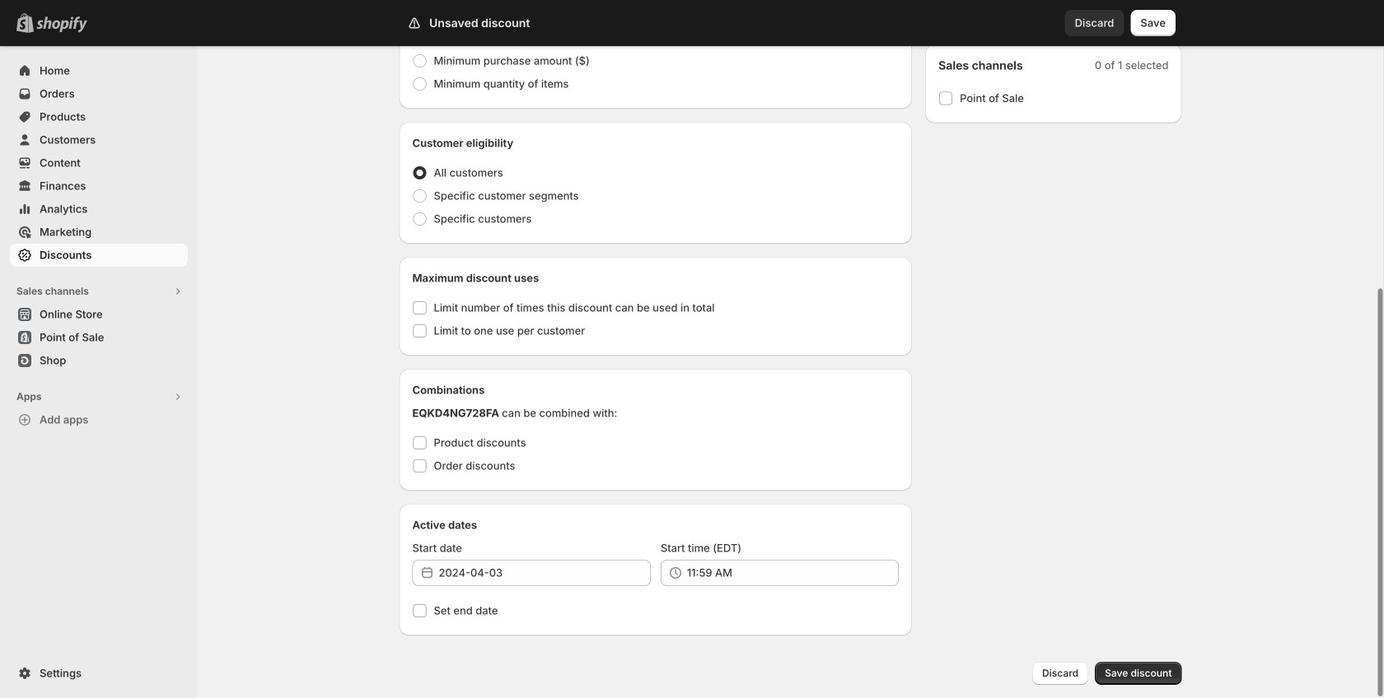 Task type: describe. For each thing, give the bounding box(es) containing it.
shopify image
[[36, 16, 87, 33]]



Task type: locate. For each thing, give the bounding box(es) containing it.
YYYY-MM-DD text field
[[439, 560, 651, 587]]

Enter time text field
[[687, 560, 899, 587]]



